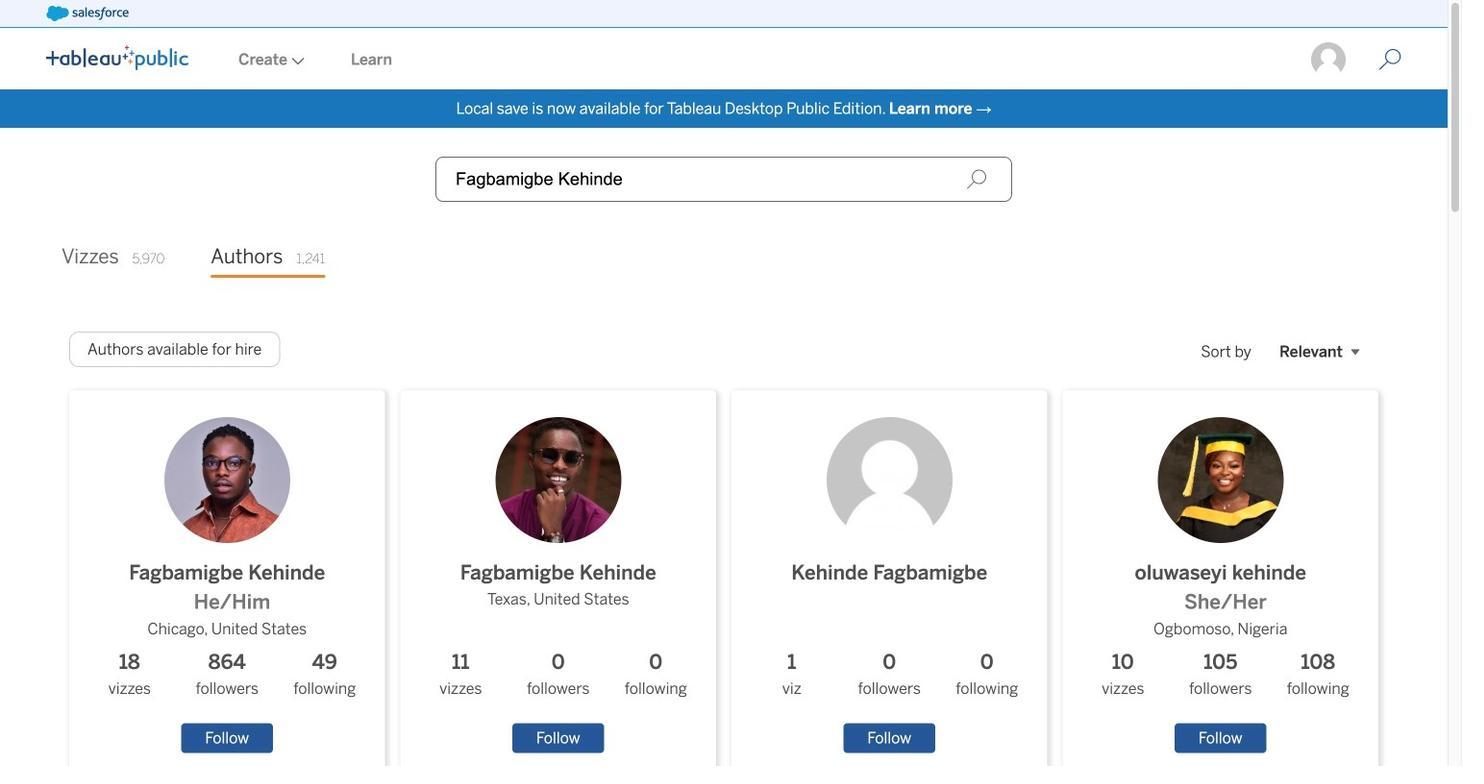 Task type: locate. For each thing, give the bounding box(es) containing it.
search image
[[966, 169, 987, 190]]

terry.turtle image
[[1309, 40, 1348, 79]]

avatar image for fagbamigbe kehinde image
[[164, 417, 290, 543], [495, 417, 621, 543]]

0 horizontal spatial avatar image for fagbamigbe kehinde image
[[164, 417, 290, 543]]

1 horizontal spatial avatar image for fagbamigbe kehinde image
[[495, 417, 621, 543]]

Search input field
[[436, 157, 1012, 202]]



Task type: vqa. For each thing, say whether or not it's contained in the screenshot.
Fit image on the left top of page
no



Task type: describe. For each thing, give the bounding box(es) containing it.
avatar image for kehinde fagbamigbe image
[[827, 417, 953, 543]]

avatar image for oluwaseyi kehinde image
[[1158, 417, 1284, 543]]

salesforce logo image
[[46, 6, 129, 21]]

go to search image
[[1356, 48, 1425, 71]]

create image
[[287, 57, 305, 65]]

1 avatar image for fagbamigbe kehinde image from the left
[[164, 417, 290, 543]]

2 avatar image for fagbamigbe kehinde image from the left
[[495, 417, 621, 543]]

logo image
[[46, 45, 188, 70]]



